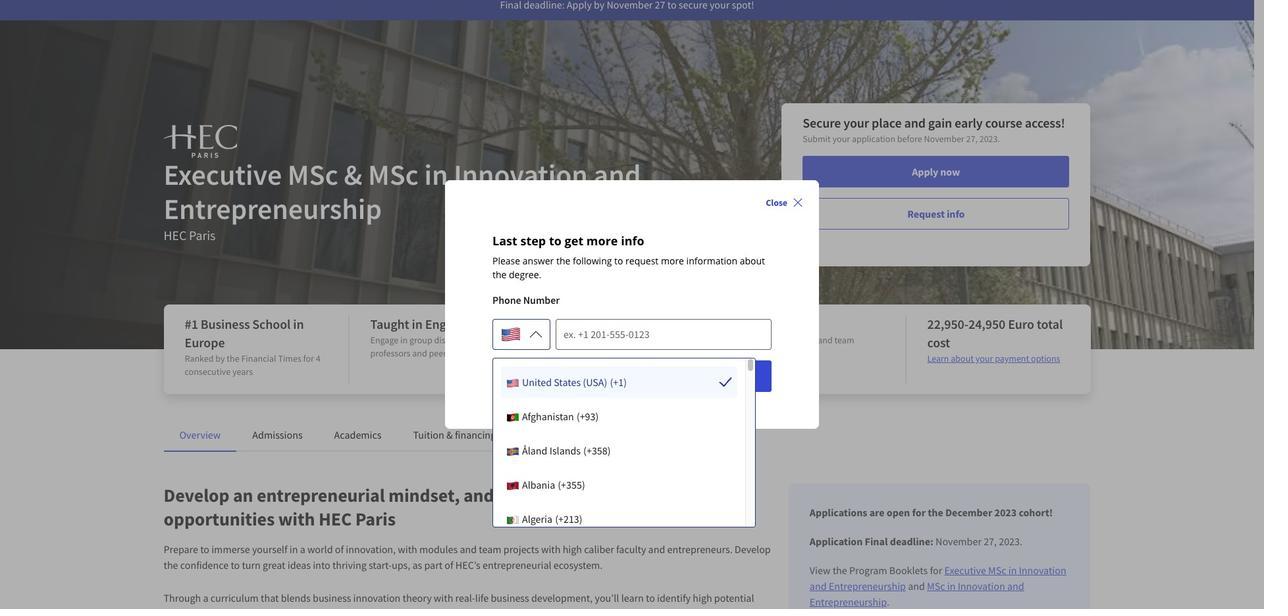 Task type: vqa. For each thing, say whether or not it's contained in the screenshot.
ups,
yes



Task type: describe. For each thing, give the bounding box(es) containing it.
mindset,
[[389, 484, 460, 508]]

learn
[[928, 353, 949, 365]]

states
[[554, 376, 581, 389]]

358
[[592, 445, 608, 458]]

) for 🇩🇿 algeria (+ 213 )
[[579, 513, 583, 526]]

islands
[[550, 445, 581, 458]]

1 horizontal spatial request info button
[[803, 198, 1070, 230]]

december
[[946, 506, 993, 520]]

the down get
[[556, 255, 571, 267]]

213
[[564, 513, 579, 526]]

entrepreneurs.
[[667, 543, 733, 556]]

courses
[[567, 335, 597, 346]]

1 20 from the left
[[556, 335, 565, 346]]

innovation inside executive msc in innovation and entrepreneurship
[[1019, 564, 1067, 578]]

your up application
[[844, 115, 869, 131]]

confidence
[[180, 559, 229, 572]]

talent
[[450, 608, 476, 610]]

msc in innovation and entrepreneurship
[[810, 580, 1024, 609]]

22,950-
[[928, 316, 969, 333]]

prepare
[[164, 543, 198, 556]]

your inside 22,950-24,950 euro total cost learn about your payment options
[[976, 353, 993, 365]]

group
[[410, 335, 432, 346]]

prepare to immerse yourself in a world of innovation, with modules and team projects with high caliber faculty and entrepreneurs. develop the confidence to turn great ideas into thriving start-ups, as part of hec's entrepreneurial ecosystem.
[[164, 543, 771, 572]]

in inside prepare to immerse yourself in a world of innovation, with modules and team projects with high caliber faculty and entrepreneurs. develop the confidence to turn great ideas into thriving start-ups, as part of hec's entrepreneurial ecosystem.
[[290, 543, 298, 556]]

step
[[521, 233, 546, 249]]

united
[[522, 376, 552, 389]]

high inside through a curriculum that blends business innovation theory with real-life business development, you'll learn to identify high potential commercial opportunities. you'll develop strategies to attract the talent and capital your ideas need, and the decision-making skills t
[[693, 592, 712, 605]]

executive msc in innovation and entrepreneurship
[[810, 564, 1067, 593]]

high inside prepare to immerse yourself in a world of innovation, with modules and team projects with high caliber faculty and entrepreneurs. develop the confidence to turn great ideas into thriving start-ups, as part of hec's entrepreneurial ecosystem.
[[563, 543, 582, 556]]

in inside #1 business school in europe ranked by the financial times for 4 consecutive years
[[293, 316, 304, 333]]

msc inside executive msc in innovation and entrepreneurship
[[989, 564, 1007, 578]]

information
[[687, 255, 738, 267]]

2 horizontal spatial for
[[930, 564, 943, 578]]

(+ for 🇦🇱 albania (+ 355 )
[[558, 479, 566, 492]]

about inside 22,950-24,950 euro total cost learn about your payment options
[[951, 353, 974, 365]]

skills
[[714, 608, 736, 610]]

develop inside prepare to immerse yourself in a world of innovation, with modules and team projects with high caliber faculty and entrepreneurs. develop the confidence to turn great ideas into thriving start-ups, as part of hec's entrepreneurial ecosystem.
[[735, 543, 771, 556]]

1 horizontal spatial request info
[[908, 207, 965, 221]]

entrepreneurship inside executive msc & msc in innovation and entrepreneurship hec paris
[[164, 191, 382, 227]]

(+ for 🇩🇿 algeria (+ 213 )
[[555, 513, 564, 526]]

) for 🇦🇱 albania (+ 355 )
[[582, 479, 585, 492]]

a inside prepare to immerse yourself in a world of innovation, with modules and team projects with high caliber faculty and entrepreneurs. develop the confidence to turn great ideas into thriving start-ups, as part of hec's entrepreneurial ecosystem.
[[300, 543, 305, 556]]

final
[[865, 535, 888, 549]]

msc inside msc in innovation and entrepreneurship
[[927, 580, 945, 593]]

to left the turn
[[231, 559, 240, 572]]

financing
[[455, 429, 496, 442]]

for inside #1 business school in europe ranked by the financial times for 4 consecutive years
[[303, 353, 314, 365]]

request for request info button inside 🇺🇸 dialog
[[604, 370, 641, 383]]

with inside taught in english engage in group discussions with professors and peers
[[481, 335, 498, 346]]

yourself
[[252, 543, 288, 556]]

🇦🇱
[[506, 480, 520, 493]]

algeria
[[522, 513, 553, 526]]

overview link
[[179, 429, 221, 442]]

view the program booklets for
[[810, 564, 945, 578]]

2 vertical spatial info
[[643, 370, 661, 383]]

your right the submit
[[833, 133, 850, 145]]

development,
[[531, 592, 593, 605]]

1 vertical spatial &
[[446, 429, 453, 442]]

last step to get more info please answer the following to request more information about the degree.
[[493, 233, 765, 281]]

and inside executive msc in innovation and entrepreneurship
[[810, 580, 827, 593]]

following
[[573, 255, 612, 267]]

into
[[313, 559, 330, 572]]

gain
[[928, 115, 952, 131]]

last step to get more info status
[[493, 233, 772, 282]]

last
[[493, 233, 518, 249]]

opportunities
[[164, 508, 275, 531]]

academics link
[[334, 429, 382, 442]]

innovation,
[[346, 543, 396, 556]]

tuition
[[413, 429, 444, 442]]

list box containing 🇺🇸 united states (usa) (+ 1 )
[[493, 359, 755, 535]]

with inside the develop an entrepreneurial mindset, and learn to identify innovation opportunities with hec paris
[[278, 508, 315, 531]]

and inside the secure your place and gain early course access! submit your application before november 27, 2023.
[[904, 115, 926, 131]]

request info button inside 🇺🇸 dialog
[[493, 361, 772, 393]]

financial
[[241, 353, 276, 365]]

caliber
[[584, 543, 614, 556]]

options
[[1031, 353, 1061, 365]]

0 vertical spatial info
[[947, 207, 965, 221]]

1 vertical spatial more
[[661, 255, 684, 267]]

hours
[[631, 335, 653, 346]]

the left talent
[[433, 608, 448, 610]]

theory
[[403, 592, 432, 605]]

(+ inside 🇺🇸 united states (usa) (+ 1 )
[[610, 376, 619, 389]]

åland
[[522, 445, 548, 458]]

ups,
[[392, 559, 410, 572]]

.
[[887, 596, 890, 609]]

24
[[574, 316, 587, 333]]

request for rightmost request info button
[[908, 207, 945, 221]]

Phone Number telephone field
[[556, 319, 772, 350]]

& inside executive msc & msc in innovation and entrepreneurship hec paris
[[344, 157, 362, 193]]

start-
[[369, 559, 392, 572]]

🇺🇸 dialog
[[445, 180, 819, 429]]

in inside executive msc & msc in innovation and entrepreneurship hec paris
[[424, 157, 448, 193]]

faculty
[[616, 543, 646, 556]]

commercial
[[164, 608, 216, 610]]

🇦🇫 afghanistan (+ 93 )
[[506, 410, 599, 425]]

the inside #1 business school in europe ranked by the financial times for 4 consecutive years
[[227, 353, 239, 365]]

to inside the develop an entrepreneurial mindset, and learn to identify innovation opportunities with hec paris
[[543, 484, 560, 508]]

to left get
[[549, 233, 562, 249]]

peers
[[429, 348, 450, 360]]

request
[[626, 255, 659, 267]]

admissions
[[252, 429, 303, 442]]

consecutive
[[185, 366, 231, 378]]

apply now button
[[803, 156, 1070, 188]]

) for 🇦🇫 afghanistan (+ 93 )
[[596, 410, 599, 423]]

application
[[810, 535, 863, 549]]

entrepreneurship inside msc in innovation and entrepreneurship
[[810, 596, 887, 609]]

and inside msc in innovation and entrepreneurship
[[1008, 580, 1024, 593]]

the inside prepare to immerse yourself in a world of innovation, with modules and team projects with high caliber faculty and entrepreneurs. develop the confidence to turn great ideas into thriving start-ups, as part of hec's entrepreneurial ecosystem.
[[164, 559, 178, 572]]

years
[[233, 366, 253, 378]]

degree.
[[509, 269, 542, 281]]

0 vertical spatial more
[[587, 233, 618, 249]]

tuition & financing
[[413, 429, 496, 442]]

and inside executive msc & msc in innovation and entrepreneurship hec paris
[[594, 157, 641, 193]]

0 vertical spatial of
[[335, 543, 344, 556]]

number
[[523, 294, 560, 307]]

to left request
[[614, 255, 623, 267]]

times
[[278, 353, 301, 365]]

world
[[307, 543, 333, 556]]

application
[[852, 133, 896, 145]]

decision-
[[639, 608, 679, 610]]

1 vertical spatial 27,
[[984, 535, 997, 549]]

phone number
[[493, 294, 560, 307]]

you'll
[[595, 592, 619, 605]]

submit
[[803, 133, 831, 145]]

innovation inside executive msc & msc in innovation and entrepreneurship hec paris
[[454, 157, 588, 193]]

ideas inside through a curriculum that blends business innovation theory with real-life business development, you'll learn to identify high potential commercial opportunities. you'll develop strategies to attract the talent and capital your ideas need, and the decision-making skills t
[[551, 608, 574, 610]]

develop an entrepreneurial mindset, and learn to identify innovation opportunities with hec paris
[[164, 484, 718, 531]]

tuition & financing link
[[413, 429, 496, 442]]

secure
[[803, 115, 841, 131]]

a inside through a curriculum that blends business innovation theory with real-life business development, you'll learn to identify high potential commercial opportunities. you'll develop strategies to attract the talent and capital your ideas need, and the decision-making skills t
[[203, 592, 208, 605]]

europe
[[185, 335, 225, 351]]

and inside the develop an entrepreneurial mindset, and learn to identify innovation opportunities with hec paris
[[464, 484, 494, 508]]

life
[[475, 592, 489, 605]]

projects inside prepare to immerse yourself in a world of innovation, with modules and team projects with high caliber faculty and entrepreneurs. develop the confidence to turn great ideas into thriving start-ups, as part of hec's entrepreneurial ecosystem.
[[504, 543, 539, 556]]

1 horizontal spatial of
[[445, 559, 454, 572]]

to left attract on the bottom left
[[391, 608, 400, 610]]

hec paris logo image
[[164, 125, 237, 158]]

apply now
[[912, 165, 960, 178]]



Task type: locate. For each thing, give the bounding box(es) containing it.
1 vertical spatial team
[[479, 543, 502, 556]]

1 vertical spatial request info button
[[493, 361, 772, 393]]

executive msc & msc in innovation and entrepreneurship hec paris
[[164, 157, 641, 244]]

great
[[263, 559, 285, 572]]

with up world
[[278, 508, 315, 531]]

learn
[[498, 484, 540, 508], [621, 592, 644, 605]]

0 vertical spatial about
[[740, 255, 765, 267]]

27, down 2023
[[984, 535, 997, 549]]

(usa)
[[583, 376, 607, 389]]

booklets
[[890, 564, 928, 578]]

you'll
[[283, 608, 307, 610]]

1 vertical spatial high
[[693, 592, 712, 605]]

2023. down course
[[980, 133, 1000, 145]]

learn right you'll
[[621, 592, 644, 605]]

engage
[[370, 335, 399, 346]]

to up confidence
[[200, 543, 209, 556]]

1 vertical spatial paris
[[355, 508, 396, 531]]

1 vertical spatial november
[[936, 535, 982, 549]]

as
[[413, 559, 422, 572]]

entrepreneurial inside prepare to immerse yourself in a world of innovation, with modules and team projects with high caliber faculty and entrepreneurs. develop the confidence to turn great ideas into thriving start-ups, as part of hec's entrepreneurial ecosystem.
[[483, 559, 552, 572]]

0 horizontal spatial 20
[[556, 335, 565, 346]]

request info inside 🇺🇸 dialog
[[604, 370, 661, 383]]

overview
[[179, 429, 221, 442]]

(+ right algeria
[[555, 513, 564, 526]]

innovation up strategies
[[353, 592, 401, 605]]

1 horizontal spatial 27,
[[984, 535, 997, 549]]

info down now
[[947, 207, 965, 221]]

entrepreneurial
[[257, 484, 385, 508], [483, 559, 552, 572]]

english
[[425, 316, 466, 333]]

develop up potential
[[735, 543, 771, 556]]

business up the develop
[[313, 592, 351, 605]]

0 horizontal spatial hec
[[164, 227, 187, 244]]

identify inside the develop an entrepreneurial mindset, and learn to identify innovation opportunities with hec paris
[[564, 484, 627, 508]]

albania
[[522, 479, 555, 492]]

0 horizontal spatial innovation
[[353, 592, 401, 605]]

1 vertical spatial executive
[[945, 564, 986, 578]]

ideas down development,
[[551, 608, 574, 610]]

professors
[[370, 348, 411, 360]]

your inside through a curriculum that blends business innovation theory with real-life business development, you'll learn to identify high potential commercial opportunities. you'll develop strategies to attract the talent and capital your ideas need, and the decision-making skills t
[[529, 608, 549, 610]]

1 horizontal spatial paris
[[355, 508, 396, 531]]

team inside 100% online lectures, webinars, and team projects
[[835, 335, 854, 346]]

course
[[986, 115, 1023, 131]]

0 horizontal spatial 27,
[[966, 133, 978, 145]]

hec's
[[456, 559, 481, 572]]

) inside 🇺🇸 united states (usa) (+ 1 )
[[624, 376, 627, 389]]

capital
[[497, 608, 527, 610]]

hec inside executive msc & msc in innovation and entrepreneurship hec paris
[[164, 227, 187, 244]]

1 horizontal spatial ideas
[[551, 608, 574, 610]]

more up following at left
[[587, 233, 618, 249]]

0 horizontal spatial &
[[344, 157, 362, 193]]

(+ inside 🇦🇽 åland islands (+ 358 )
[[584, 445, 592, 458]]

high up ecosystem.
[[563, 543, 582, 556]]

🇺🇸 united states (usa) (+ 1 )
[[506, 376, 627, 391]]

business
[[201, 316, 250, 333]]

for right open
[[912, 506, 926, 520]]

request info down hours
[[604, 370, 661, 383]]

0 horizontal spatial a
[[203, 592, 208, 605]]

1 horizontal spatial request
[[908, 207, 945, 221]]

projects down 🇩🇿
[[504, 543, 539, 556]]

that
[[261, 592, 279, 605]]

info up request
[[621, 233, 644, 249]]

request info button down apply now
[[803, 198, 1070, 230]]

request inside 🇺🇸 dialog
[[604, 370, 641, 383]]

a left world
[[300, 543, 305, 556]]

the down the please
[[493, 269, 507, 281]]

payment
[[995, 353, 1029, 365]]

0 vertical spatial 2023.
[[980, 133, 1000, 145]]

november down gain
[[924, 133, 965, 145]]

0 horizontal spatial projects
[[504, 543, 539, 556]]

through
[[164, 592, 201, 605]]

1 business from the left
[[313, 592, 351, 605]]

team right webinars,
[[835, 335, 854, 346]]

0 vertical spatial request
[[908, 207, 945, 221]]

learn inside through a curriculum that blends business innovation theory with real-life business development, you'll learn to identify high potential commercial opportunities. you'll develop strategies to attract the talent and capital your ideas need, and the decision-making skills t
[[621, 592, 644, 605]]

20 right total,
[[620, 335, 630, 346]]

school
[[252, 316, 291, 333]]

to left the 355
[[543, 484, 560, 508]]

🇺🇸 for 🇺🇸
[[501, 323, 522, 349]]

innovation inside msc in innovation and entrepreneurship
[[958, 580, 1005, 593]]

learn about your payment options link
[[928, 353, 1061, 365]]

0 horizontal spatial entrepreneurial
[[257, 484, 385, 508]]

0 vertical spatial executive
[[164, 157, 282, 193]]

innovation inside through a curriculum that blends business innovation theory with real-life business development, you'll learn to identify high potential commercial opportunities. you'll develop strategies to attract the talent and capital your ideas need, and the decision-making skills t
[[353, 592, 401, 605]]

0 vertical spatial paris
[[189, 227, 216, 244]]

the right view
[[833, 564, 847, 578]]

🇺🇸 for 🇺🇸 united states (usa) (+ 1 )
[[506, 377, 520, 391]]

apply
[[912, 165, 939, 178]]

1 vertical spatial innovation
[[353, 592, 401, 605]]

🇺🇸 left the "united"
[[506, 377, 520, 391]]

0 vertical spatial november
[[924, 133, 965, 145]]

business
[[313, 592, 351, 605], [491, 592, 529, 605]]

0 horizontal spatial identify
[[564, 484, 627, 508]]

🇺🇸 inside 🇺🇸 united states (usa) (+ 1 )
[[506, 377, 520, 391]]

0 horizontal spatial request info
[[604, 370, 661, 383]]

24,950
[[969, 316, 1006, 333]]

2023. inside the secure your place and gain early course access! submit your application before november 27, 2023.
[[980, 133, 1000, 145]]

🇩🇿
[[506, 514, 520, 528]]

0 vertical spatial for
[[303, 353, 314, 365]]

webinars,
[[779, 335, 816, 346]]

develop inside the develop an entrepreneurial mindset, and learn to identify innovation opportunities with hec paris
[[164, 484, 229, 508]]

(+ inside 🇩🇿 algeria (+ 213 )
[[555, 513, 564, 526]]

with up the ups,
[[398, 543, 417, 556]]

to up decision- in the bottom right of the page
[[646, 592, 655, 605]]

business up capital
[[491, 592, 529, 605]]

1 horizontal spatial identify
[[657, 592, 691, 605]]

entrepreneurial up world
[[257, 484, 385, 508]]

paris inside executive msc & msc in innovation and entrepreneurship hec paris
[[189, 227, 216, 244]]

20 down "18-"
[[556, 335, 565, 346]]

(+ right islands
[[584, 445, 592, 458]]

1 vertical spatial info
[[621, 233, 644, 249]]

1 vertical spatial for
[[912, 506, 926, 520]]

27, inside the secure your place and gain early course access! submit your application before november 27, 2023.
[[966, 133, 978, 145]]

hec
[[164, 227, 187, 244], [319, 508, 352, 531]]

team
[[835, 335, 854, 346], [479, 543, 502, 556]]

ecosystem.
[[554, 559, 603, 572]]

1 horizontal spatial hec
[[319, 508, 352, 531]]

2 business from the left
[[491, 592, 529, 605]]

0 horizontal spatial for
[[303, 353, 314, 365]]

0 horizontal spatial request info button
[[493, 361, 772, 393]]

request down the apply
[[908, 207, 945, 221]]

team up hec's
[[479, 543, 502, 556]]

projects
[[742, 348, 773, 360], [504, 543, 539, 556]]

with up talent
[[434, 592, 453, 605]]

1 vertical spatial learn
[[621, 592, 644, 605]]

0 horizontal spatial executive
[[164, 157, 282, 193]]

november down december
[[936, 535, 982, 549]]

executive for in
[[945, 564, 986, 578]]

(+ inside 🇦🇫 afghanistan (+ 93 )
[[577, 410, 585, 423]]

november inside the secure your place and gain early course access! submit your application before november 27, 2023.
[[924, 133, 965, 145]]

high
[[563, 543, 582, 556], [693, 592, 712, 605]]

more right request
[[661, 255, 684, 267]]

strategies
[[346, 608, 389, 610]]

1 horizontal spatial innovation
[[958, 580, 1005, 593]]

request info button down hours
[[493, 361, 772, 393]]

0 vertical spatial 27,
[[966, 133, 978, 145]]

2023. down 2023
[[999, 535, 1023, 549]]

more
[[587, 233, 618, 249], [661, 255, 684, 267]]

place
[[872, 115, 902, 131]]

93
[[585, 410, 596, 423]]

real-
[[455, 592, 475, 605]]

1 vertical spatial identify
[[657, 592, 691, 605]]

1
[[619, 376, 624, 389]]

taught in english engage in group discussions with professors and peers
[[370, 316, 498, 360]]

1 horizontal spatial executive
[[945, 564, 986, 578]]

cohort!
[[1019, 506, 1053, 520]]

0 vertical spatial ideas
[[288, 559, 311, 572]]

2 horizontal spatial innovation
[[1019, 564, 1067, 578]]

about right learn
[[951, 353, 974, 365]]

0 vertical spatial request info button
[[803, 198, 1070, 230]]

) inside 🇦🇱 albania (+ 355 )
[[582, 479, 585, 492]]

0 horizontal spatial high
[[563, 543, 582, 556]]

1 horizontal spatial &
[[446, 429, 453, 442]]

0 horizontal spatial ideas
[[288, 559, 311, 572]]

projects inside 100% online lectures, webinars, and team projects
[[742, 348, 773, 360]]

0 horizontal spatial paris
[[189, 227, 216, 244]]

identify up decision- in the bottom right of the page
[[657, 592, 691, 605]]

🇺🇸 inside popup button
[[501, 323, 522, 349]]

1 vertical spatial request info
[[604, 370, 661, 383]]

1 horizontal spatial learn
[[621, 592, 644, 605]]

0 vertical spatial high
[[563, 543, 582, 556]]

1 vertical spatial ideas
[[551, 608, 574, 610]]

week
[[670, 335, 690, 346]]

the left decision- in the bottom right of the page
[[622, 608, 637, 610]]

about right information at the top of page
[[740, 255, 765, 267]]

innovation
[[631, 484, 718, 508], [353, 592, 401, 605]]

info inside last step to get more info please answer the following to request more information about the degree.
[[621, 233, 644, 249]]

1 vertical spatial entrepreneurship
[[829, 580, 906, 593]]

0 vertical spatial hec
[[164, 227, 187, 244]]

🇩🇿 algeria (+ 213 )
[[506, 513, 583, 528]]

for right booklets
[[930, 564, 943, 578]]

) inside 🇩🇿 algeria (+ 213 )
[[579, 513, 583, 526]]

🇦🇱 albania (+ 355 )
[[506, 479, 585, 493]]

2 20 from the left
[[620, 335, 630, 346]]

high up making
[[693, 592, 712, 605]]

and inside 100% online lectures, webinars, and team projects
[[818, 335, 833, 346]]

projects down lectures,
[[742, 348, 773, 360]]

🇺🇸 down phone
[[501, 323, 522, 349]]

attract
[[402, 608, 431, 610]]

a up commercial at the bottom of the page
[[203, 592, 208, 605]]

0 vertical spatial innovation
[[631, 484, 718, 508]]

0 horizontal spatial request
[[604, 370, 641, 383]]

0 vertical spatial learn
[[498, 484, 540, 508]]

1 vertical spatial request
[[604, 370, 641, 383]]

ideas
[[288, 559, 311, 572], [551, 608, 574, 610]]

1 horizontal spatial entrepreneurial
[[483, 559, 552, 572]]

18-
[[556, 316, 574, 333]]

1 vertical spatial a
[[203, 592, 208, 605]]

0 vertical spatial team
[[835, 335, 854, 346]]

1 horizontal spatial more
[[661, 255, 684, 267]]

0 horizontal spatial of
[[335, 543, 344, 556]]

lectures,
[[742, 335, 777, 346]]

ranked
[[185, 353, 214, 365]]

🇦🇫
[[506, 412, 520, 425]]

close button
[[761, 191, 809, 215]]

1 vertical spatial about
[[951, 353, 974, 365]]

your down development,
[[529, 608, 549, 610]]

request info button
[[803, 198, 1070, 230], [493, 361, 772, 393]]

1 horizontal spatial develop
[[735, 543, 771, 556]]

#1 business school in europe ranked by the financial times for 4 consecutive years
[[185, 316, 321, 378]]

info right '1' at the left of the page
[[643, 370, 661, 383]]

entrepreneurial up capital
[[483, 559, 552, 572]]

1 vertical spatial 2023.
[[999, 535, 1023, 549]]

1 vertical spatial develop
[[735, 543, 771, 556]]

hec inside the develop an entrepreneurial mindset, and learn to identify innovation opportunities with hec paris
[[319, 508, 352, 531]]

of
[[335, 543, 344, 556], [445, 559, 454, 572]]

develop
[[164, 484, 229, 508], [735, 543, 771, 556]]

0 horizontal spatial business
[[313, 592, 351, 605]]

0 horizontal spatial innovation
[[454, 157, 588, 193]]

with inside through a curriculum that blends business innovation theory with real-life business development, you'll learn to identify high potential commercial opportunities. you'll develop strategies to attract the talent and capital your ideas need, and the decision-making skills t
[[434, 592, 453, 605]]

executive inside executive msc in innovation and entrepreneurship
[[945, 564, 986, 578]]

of right part
[[445, 559, 454, 572]]

team inside prepare to immerse yourself in a world of innovation, with modules and team projects with high caliber faculty and entrepreneurs. develop the confidence to turn great ideas into thriving start-ups, as part of hec's entrepreneurial ecosystem.
[[479, 543, 502, 556]]

curriculum
[[211, 592, 259, 605]]

euro
[[1008, 316, 1035, 333]]

ideas left into
[[288, 559, 311, 572]]

cost
[[928, 335, 950, 351]]

(+ for 🇦🇫 afghanistan (+ 93 )
[[577, 410, 585, 423]]

are
[[870, 506, 885, 520]]

answer
[[523, 255, 554, 267]]

early
[[955, 115, 983, 131]]

1 vertical spatial projects
[[504, 543, 539, 556]]

innovation up entrepreneurs.
[[631, 484, 718, 508]]

) inside 🇦🇽 åland islands (+ 358 )
[[608, 445, 611, 458]]

and inside taught in english engage in group discussions with professors and peers
[[412, 348, 427, 360]]

ideas inside prepare to immerse yourself in a world of innovation, with modules and team projects with high caliber faculty and entrepreneurs. develop the confidence to turn great ideas into thriving start-ups, as part of hec's entrepreneurial ecosystem.
[[288, 559, 311, 572]]

&
[[344, 157, 362, 193], [446, 429, 453, 442]]

0 horizontal spatial more
[[587, 233, 618, 249]]

in inside msc in innovation and entrepreneurship
[[947, 580, 956, 593]]

#1
[[185, 316, 198, 333]]

identify inside through a curriculum that blends business innovation theory with real-life business development, you'll learn to identify high potential commercial opportunities. you'll develop strategies to attract the talent and capital your ideas need, and the decision-making skills t
[[657, 592, 691, 605]]

2 vertical spatial innovation
[[958, 580, 1005, 593]]

(+ right afghanistan
[[577, 410, 585, 423]]

1 horizontal spatial team
[[835, 335, 854, 346]]

the right by
[[227, 353, 239, 365]]

1 horizontal spatial innovation
[[631, 484, 718, 508]]

your left payment
[[976, 353, 993, 365]]

0 vertical spatial a
[[300, 543, 305, 556]]

1 vertical spatial 🇺🇸
[[506, 377, 520, 391]]

in
[[424, 157, 448, 193], [293, 316, 304, 333], [412, 316, 423, 333], [400, 335, 408, 346], [290, 543, 298, 556], [1009, 564, 1017, 578], [947, 580, 956, 593]]

entrepreneurial inside the develop an entrepreneurial mindset, and learn to identify innovation opportunities with hec paris
[[257, 484, 385, 508]]

(+
[[610, 376, 619, 389], [577, 410, 585, 423], [584, 445, 592, 458], [558, 479, 566, 492], [555, 513, 564, 526]]

0 vertical spatial request info
[[908, 207, 965, 221]]

learn inside the develop an entrepreneurial mindset, and learn to identify innovation opportunities with hec paris
[[498, 484, 540, 508]]

1 horizontal spatial projects
[[742, 348, 773, 360]]

0 horizontal spatial learn
[[498, 484, 540, 508]]

total
[[1037, 316, 1063, 333]]

0 vertical spatial develop
[[164, 484, 229, 508]]

innovation inside the develop an entrepreneurial mindset, and learn to identify innovation opportunities with hec paris
[[631, 484, 718, 508]]

access!
[[1025, 115, 1065, 131]]

100% online lectures, webinars, and team projects
[[742, 316, 854, 360]]

4
[[316, 353, 321, 365]]

in inside executive msc in innovation and entrepreneurship
[[1009, 564, 1017, 578]]

0 vertical spatial entrepreneurship
[[164, 191, 382, 227]]

identify up the 213
[[564, 484, 627, 508]]

per
[[655, 335, 668, 346]]

0 horizontal spatial develop
[[164, 484, 229, 508]]

27, down early
[[966, 133, 978, 145]]

of up thriving
[[335, 543, 344, 556]]

list box
[[493, 359, 755, 535]]

the down prepare
[[164, 559, 178, 572]]

develop
[[309, 608, 344, 610]]

1 vertical spatial hec
[[319, 508, 352, 531]]

1 horizontal spatial for
[[912, 506, 926, 520]]

2 vertical spatial entrepreneurship
[[810, 596, 887, 609]]

part
[[424, 559, 443, 572]]

identify
[[564, 484, 627, 508], [657, 592, 691, 605]]

1 vertical spatial entrepreneurial
[[483, 559, 552, 572]]

academics
[[334, 429, 382, 442]]

learn up 🇩🇿
[[498, 484, 540, 508]]

1 horizontal spatial high
[[693, 592, 712, 605]]

0 vertical spatial 🇺🇸
[[501, 323, 522, 349]]

) inside 🇦🇫 afghanistan (+ 93 )
[[596, 410, 599, 423]]

executive for &
[[164, 157, 282, 193]]

develop left an
[[164, 484, 229, 508]]

(+ inside 🇦🇱 albania (+ 355 )
[[558, 479, 566, 492]]

executive inside executive msc & msc in innovation and entrepreneurship hec paris
[[164, 157, 282, 193]]

entrepreneurship inside executive msc in innovation and entrepreneurship
[[829, 580, 906, 593]]

1 horizontal spatial 20
[[620, 335, 630, 346]]

with down 🇩🇿 algeria (+ 213 )
[[541, 543, 561, 556]]

modules
[[420, 543, 458, 556]]

1 vertical spatial innovation
[[1019, 564, 1067, 578]]

(+ right (usa)
[[610, 376, 619, 389]]

with right discussions
[[481, 335, 498, 346]]

turn
[[242, 559, 261, 572]]

🇦🇽 åland islands (+ 358 )
[[506, 445, 611, 459]]

for left the 4
[[303, 353, 314, 365]]

paris inside the develop an entrepreneurial mindset, and learn to identify innovation opportunities with hec paris
[[355, 508, 396, 531]]

the left december
[[928, 506, 944, 520]]

(+ right albania
[[558, 479, 566, 492]]

request down total,
[[604, 370, 641, 383]]

1 vertical spatial of
[[445, 559, 454, 572]]

request info down apply now
[[908, 207, 965, 221]]

18-24 months 20 courses total, 20 hours per week
[[556, 316, 690, 346]]

about inside last step to get more info please answer the following to request more information about the degree.
[[740, 255, 765, 267]]

0 vertical spatial innovation
[[454, 157, 588, 193]]

27,
[[966, 133, 978, 145], [984, 535, 997, 549]]



